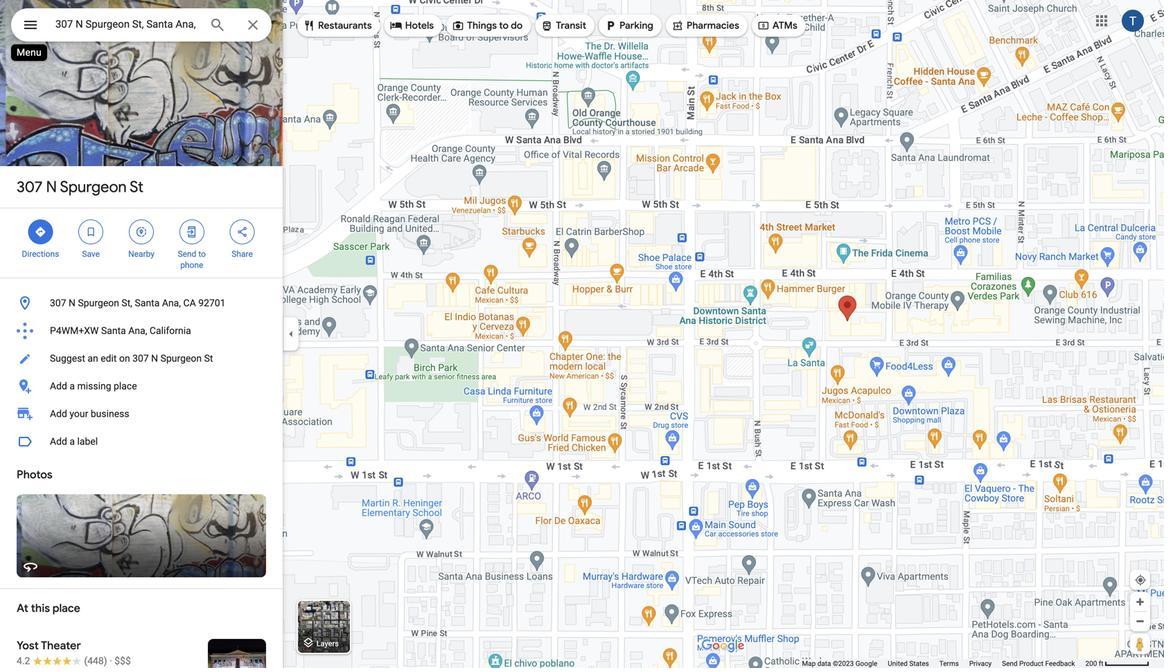 Task type: describe. For each thing, give the bounding box(es) containing it.

[[22, 15, 39, 35]]

suggest an edit on 307 n spurgeon st
[[50, 353, 213, 365]]

add for add a missing place
[[50, 381, 67, 392]]


[[757, 18, 770, 33]]


[[541, 18, 553, 33]]


[[303, 18, 315, 33]]

yost theater
[[17, 639, 81, 653]]

307 n spurgeon st, santa ana, ca 92701
[[50, 298, 226, 309]]

layers
[[317, 640, 339, 649]]

 button
[[11, 8, 50, 44]]

business
[[91, 409, 129, 420]]

st inside button
[[204, 353, 213, 365]]

2 horizontal spatial n
[[151, 353, 158, 365]]

add a label
[[50, 436, 98, 448]]

a for missing
[[70, 381, 75, 392]]

4.2
[[17, 656, 30, 667]]

phone
[[180, 261, 203, 270]]

an
[[88, 353, 98, 365]]

zoom in image
[[1135, 597, 1145, 608]]

0 horizontal spatial st
[[130, 177, 143, 197]]

street view image
[[22, 559, 39, 575]]

atms
[[773, 19, 798, 32]]

missing
[[77, 381, 111, 392]]

zoom out image
[[1135, 617, 1145, 627]]

200
[[1086, 660, 1097, 668]]

 atms
[[757, 18, 798, 33]]

307 for 307 n spurgeon st
[[17, 177, 43, 197]]

collapse side panel image
[[283, 327, 299, 342]]

terms button
[[940, 660, 959, 669]]

p4wm+xw santa ana, california
[[50, 325, 191, 337]]

307 n spurgeon st
[[17, 177, 143, 197]]

st,
[[122, 298, 132, 309]]

0 horizontal spatial place
[[53, 602, 80, 616]]

200 ft
[[1086, 660, 1104, 668]]

footer inside google maps element
[[802, 660, 1086, 669]]

label
[[77, 436, 98, 448]]

show street view coverage image
[[1130, 634, 1150, 655]]

add for add a label
[[50, 436, 67, 448]]


[[236, 225, 248, 240]]

add your business link
[[0, 401, 283, 428]]

add your business
[[50, 409, 129, 420]]

actions for 307 n spurgeon st region
[[0, 209, 283, 278]]

theater
[[41, 639, 81, 653]]

send product feedback
[[1002, 660, 1075, 668]]

ft
[[1099, 660, 1104, 668]]

send for send product feedback
[[1002, 660, 1018, 668]]

·
[[110, 656, 112, 667]]

add for add your business
[[50, 409, 67, 420]]

2 vertical spatial spurgeon
[[161, 353, 202, 365]]


[[671, 18, 684, 33]]

save
[[82, 249, 100, 259]]

ana, inside the p4wm+xw santa ana, california button
[[128, 325, 147, 337]]

200 ft button
[[1086, 660, 1150, 668]]


[[452, 18, 464, 33]]

on
[[119, 353, 130, 365]]

suggest an edit on 307 n spurgeon st button
[[0, 345, 283, 373]]

suggest
[[50, 353, 85, 365]]

directions
[[22, 249, 59, 259]]

united states
[[888, 660, 929, 668]]

 hotels
[[390, 18, 434, 33]]

n for 307 n spurgeon st
[[46, 177, 57, 197]]

map data ©2023 google
[[802, 660, 878, 668]]

none field inside 307 n spurgeon st, santa ana, ca 92701 field
[[55, 16, 198, 33]]

california
[[150, 325, 191, 337]]

p4wm+xw santa ana, california button
[[0, 317, 283, 345]]

this
[[31, 602, 50, 616]]

 pharmacies
[[671, 18, 739, 33]]

google
[[856, 660, 878, 668]]

307 n spurgeon st main content
[[0, 0, 283, 669]]

p4wm+xw
[[50, 325, 99, 337]]

 restaurants
[[303, 18, 372, 33]]

privacy
[[969, 660, 992, 668]]

united
[[888, 660, 908, 668]]

share
[[232, 249, 253, 259]]



Task type: locate. For each thing, give the bounding box(es) containing it.
92701
[[198, 298, 226, 309]]

1 vertical spatial place
[[53, 602, 80, 616]]

n up p4wm+xw
[[69, 298, 76, 309]]

2 a from the top
[[70, 436, 75, 448]]

to inside send to phone
[[198, 249, 206, 259]]

0 vertical spatial add
[[50, 381, 67, 392]]

2 vertical spatial 307
[[132, 353, 149, 365]]

feedback
[[1045, 660, 1075, 668]]

 things to do
[[452, 18, 523, 33]]

0 vertical spatial place
[[114, 381, 137, 392]]

states
[[909, 660, 929, 668]]

st down 92701
[[204, 353, 213, 365]]

3 add from the top
[[50, 436, 67, 448]]

0 horizontal spatial santa
[[101, 325, 126, 337]]

send
[[178, 249, 196, 259], [1002, 660, 1018, 668]]

nearby
[[128, 249, 154, 259]]

ana, down 307 n spurgeon st, santa ana, ca 92701
[[128, 325, 147, 337]]

transit
[[556, 19, 586, 32]]

1 vertical spatial spurgeon
[[78, 298, 119, 309]]


[[186, 225, 198, 240]]

send up phone
[[178, 249, 196, 259]]

things
[[467, 19, 497, 32]]

307 n spurgeon st, santa ana, ca 92701 button
[[0, 290, 283, 317]]

0 vertical spatial 307
[[17, 177, 43, 197]]

spurgeon for st,
[[78, 298, 119, 309]]

add a missing place button
[[0, 373, 283, 401]]

a left "missing"
[[70, 381, 75, 392]]

yost
[[17, 639, 39, 653]]

a
[[70, 381, 75, 392], [70, 436, 75, 448]]

n up 
[[46, 177, 57, 197]]

price: expensive image
[[115, 656, 131, 667]]

to inside  things to do
[[499, 19, 509, 32]]

footer containing map data ©2023 google
[[802, 660, 1086, 669]]

restaurants
[[318, 19, 372, 32]]

map
[[802, 660, 816, 668]]

spurgeon up 
[[60, 177, 127, 197]]

0 horizontal spatial ana,
[[128, 325, 147, 337]]

 parking
[[604, 18, 653, 33]]

1 horizontal spatial send
[[1002, 660, 1018, 668]]

0 vertical spatial st
[[130, 177, 143, 197]]

a left the label
[[70, 436, 75, 448]]

hotels
[[405, 19, 434, 32]]

send to phone
[[178, 249, 206, 270]]

(448)
[[84, 656, 107, 667]]

send left product
[[1002, 660, 1018, 668]]

$$$
[[115, 656, 131, 667]]

1 vertical spatial add
[[50, 409, 67, 420]]

google account: tara schultz  
(tarashultz49@gmail.com) image
[[1122, 10, 1144, 32]]

1 vertical spatial ana,
[[128, 325, 147, 337]]

None field
[[55, 16, 198, 33]]

ana, inside 307 n spurgeon st, santa ana, ca 92701 button
[[162, 298, 181, 309]]

307 right on
[[132, 353, 149, 365]]

terms
[[940, 660, 959, 668]]

1 vertical spatial santa
[[101, 325, 126, 337]]

add a missing place
[[50, 381, 137, 392]]

0 horizontal spatial n
[[46, 177, 57, 197]]

307 for 307 n spurgeon st, santa ana, ca 92701
[[50, 298, 66, 309]]

 transit
[[541, 18, 586, 33]]

data
[[818, 660, 831, 668]]

to up phone
[[198, 249, 206, 259]]

1 vertical spatial 307
[[50, 298, 66, 309]]

2 vertical spatial add
[[50, 436, 67, 448]]

0 horizontal spatial 307
[[17, 177, 43, 197]]

show your location image
[[1134, 574, 1147, 587]]

at this place
[[17, 602, 80, 616]]

1 horizontal spatial place
[[114, 381, 137, 392]]

edit
[[101, 353, 117, 365]]

1 horizontal spatial n
[[69, 298, 76, 309]]

footer
[[802, 660, 1086, 669]]

4.2 stars 448 reviews image
[[17, 655, 107, 669]]

spurgeon
[[60, 177, 127, 197], [78, 298, 119, 309], [161, 353, 202, 365]]

1 vertical spatial send
[[1002, 660, 1018, 668]]

santa up edit
[[101, 325, 126, 337]]

send inside send to phone
[[178, 249, 196, 259]]

santa
[[135, 298, 160, 309], [101, 325, 126, 337]]

spurgeon for st
[[60, 177, 127, 197]]

1 vertical spatial a
[[70, 436, 75, 448]]

add
[[50, 381, 67, 392], [50, 409, 67, 420], [50, 436, 67, 448]]

1 horizontal spatial ana,
[[162, 298, 181, 309]]

ana, left ca
[[162, 298, 181, 309]]

2 add from the top
[[50, 409, 67, 420]]

1 horizontal spatial 307
[[50, 298, 66, 309]]

1 horizontal spatial st
[[204, 353, 213, 365]]

1 a from the top
[[70, 381, 75, 392]]

0 vertical spatial a
[[70, 381, 75, 392]]

0 vertical spatial send
[[178, 249, 196, 259]]

307
[[17, 177, 43, 197], [50, 298, 66, 309], [132, 353, 149, 365]]

1 add from the top
[[50, 381, 67, 392]]

santa inside the p4wm+xw santa ana, california button
[[101, 325, 126, 337]]

spurgeon left 'st,'
[[78, 298, 119, 309]]

to
[[499, 19, 509, 32], [198, 249, 206, 259]]

add down suggest
[[50, 381, 67, 392]]


[[135, 225, 148, 240]]

©2023
[[833, 660, 854, 668]]


[[390, 18, 402, 33]]

place inside button
[[114, 381, 137, 392]]

add a label button
[[0, 428, 283, 456]]

 search field
[[11, 8, 272, 44]]

0 vertical spatial n
[[46, 177, 57, 197]]

ca
[[183, 298, 196, 309]]

n
[[46, 177, 57, 197], [69, 298, 76, 309], [151, 353, 158, 365]]

0 vertical spatial to
[[499, 19, 509, 32]]

united states button
[[888, 660, 929, 669]]

1 vertical spatial to
[[198, 249, 206, 259]]

0 horizontal spatial to
[[198, 249, 206, 259]]

place down on
[[114, 381, 137, 392]]

· $$$
[[110, 656, 131, 667]]


[[85, 225, 97, 240]]

do
[[511, 19, 523, 32]]

google maps element
[[0, 0, 1164, 669]]

1 horizontal spatial santa
[[135, 298, 160, 309]]

st
[[130, 177, 143, 197], [204, 353, 213, 365]]


[[604, 18, 617, 33]]

ana,
[[162, 298, 181, 309], [128, 325, 147, 337]]

n for 307 n spurgeon st, santa ana, ca 92701
[[69, 298, 76, 309]]

pharmacies
[[687, 19, 739, 32]]

send product feedback button
[[1002, 660, 1075, 669]]

place right "this"
[[53, 602, 80, 616]]

add left the label
[[50, 436, 67, 448]]

send for send to phone
[[178, 249, 196, 259]]

2 vertical spatial n
[[151, 353, 158, 365]]

santa right 'st,'
[[135, 298, 160, 309]]


[[34, 225, 47, 240]]

1 horizontal spatial to
[[499, 19, 509, 32]]

spurgeon down california
[[161, 353, 202, 365]]

privacy button
[[969, 660, 992, 669]]

307 N Spurgeon St, Santa Ana, CA 92701 field
[[11, 8, 272, 42]]

santa inside 307 n spurgeon st, santa ana, ca 92701 button
[[135, 298, 160, 309]]

parking
[[620, 19, 653, 32]]

307 up 
[[17, 177, 43, 197]]

your
[[70, 409, 88, 420]]

0 vertical spatial santa
[[135, 298, 160, 309]]

photos
[[17, 468, 52, 482]]

add left your
[[50, 409, 67, 420]]

307 up p4wm+xw
[[50, 298, 66, 309]]

0 horizontal spatial send
[[178, 249, 196, 259]]

product
[[1019, 660, 1044, 668]]

n right on
[[151, 353, 158, 365]]

0 vertical spatial ana,
[[162, 298, 181, 309]]

2 horizontal spatial 307
[[132, 353, 149, 365]]

1 vertical spatial st
[[204, 353, 213, 365]]

at
[[17, 602, 28, 616]]

send inside button
[[1002, 660, 1018, 668]]

1 vertical spatial n
[[69, 298, 76, 309]]

0 vertical spatial spurgeon
[[60, 177, 127, 197]]

to left do
[[499, 19, 509, 32]]

a for label
[[70, 436, 75, 448]]

st up 
[[130, 177, 143, 197]]



Task type: vqa. For each thing, say whether or not it's contained in the screenshot.
83 US dollars text field
no



